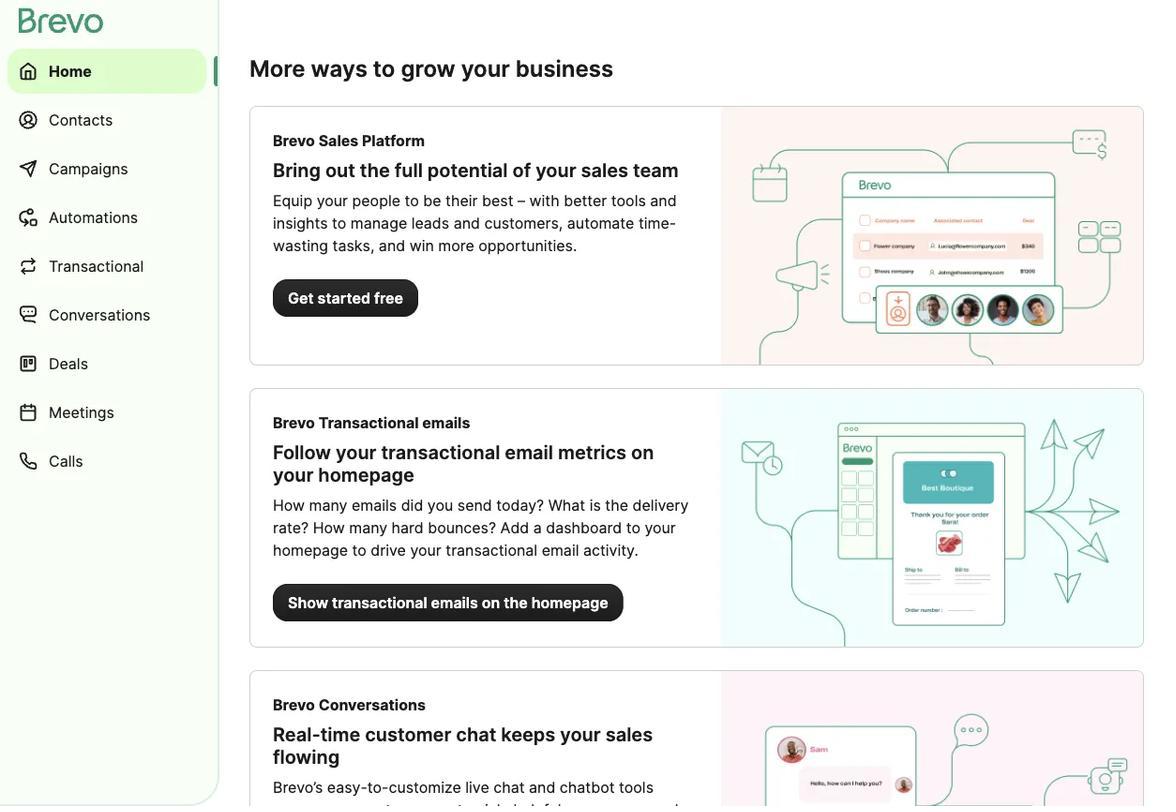 Task type: describe. For each thing, give the bounding box(es) containing it.
grow
[[401, 54, 455, 82]]

more
[[249, 54, 305, 82]]

real-
[[273, 723, 320, 746]]

better
[[564, 191, 607, 210]]

insights
[[273, 214, 328, 232]]

transactional inside button
[[332, 594, 427, 612]]

sales inside brevo conversations real-time customer chat keeps your sales flowing brevo's easy-to-customize live chat and chatbot tools ensure your customers get quick, helpful answers aroun
[[605, 723, 653, 746]]

brevo for follow your transactional email metrics on your homepage
[[273, 414, 315, 432]]

brevo's
[[273, 778, 323, 797]]

0 horizontal spatial many
[[309, 496, 347, 514]]

your right grow
[[461, 54, 510, 82]]

more ways to grow your business
[[249, 54, 613, 82]]

1 vertical spatial chat
[[494, 778, 525, 797]]

activity.
[[583, 541, 638, 559]]

delivery
[[633, 496, 689, 514]]

1 vertical spatial how
[[313, 519, 345, 537]]

helpful
[[513, 801, 561, 806]]

–
[[518, 191, 525, 210]]

the inside brevo sales platform bring out the full potential of your sales team equip your people to be their best – with better tools and insights to manage leads and customers, automate time- wasting tasks, and win more opportunities.
[[360, 159, 390, 182]]

best
[[482, 191, 513, 210]]

brevo conversations real-time customer chat keeps your sales flowing brevo's easy-to-customize live chat and chatbot tools ensure your customers get quick, helpful answers aroun
[[273, 696, 679, 806]]

and down "manage"
[[379, 236, 405, 255]]

brevo sales platform bring out the full potential of your sales team equip your people to be their best – with better tools and insights to manage leads and customers, automate time- wasting tasks, and win more opportunities.
[[273, 131, 679, 255]]

your up rate?
[[273, 464, 314, 487]]

flowing
[[273, 746, 340, 769]]

metrics
[[558, 441, 626, 464]]

and inside brevo conversations real-time customer chat keeps your sales flowing brevo's easy-to-customize live chat and chatbot tools ensure your customers get quick, helpful answers aroun
[[529, 778, 555, 797]]

opportunities.
[[479, 236, 577, 255]]

sales
[[318, 131, 359, 150]]

automations
[[49, 208, 138, 226]]

get started free
[[288, 289, 403, 307]]

send
[[457, 496, 492, 514]]

what
[[548, 496, 585, 514]]

did
[[401, 496, 423, 514]]

live
[[465, 778, 489, 797]]

time-
[[639, 214, 676, 232]]

meetings link
[[8, 390, 206, 435]]

your right the "follow"
[[336, 441, 376, 464]]

meetings
[[49, 403, 114, 422]]

0 horizontal spatial how
[[273, 496, 305, 514]]

your down 'out'
[[317, 191, 348, 210]]

drive
[[371, 541, 406, 559]]

emails for your
[[422, 414, 470, 432]]

chatbot
[[560, 778, 615, 797]]

on inside the 'brevo transactional emails follow your transactional email metrics on your homepage how many emails did you send today? what is the delivery rate? how many hard bounces? add a dashboard to your homepage to drive your transactional email activity.'
[[631, 441, 654, 464]]

on inside button
[[482, 594, 500, 612]]

rate?
[[273, 519, 309, 537]]

conversations link
[[8, 293, 206, 338]]

0 vertical spatial email
[[505, 441, 553, 464]]

a
[[533, 519, 542, 537]]

bring
[[273, 159, 321, 182]]

to left drive
[[352, 541, 367, 559]]

show
[[288, 594, 328, 612]]

1 horizontal spatial many
[[349, 519, 387, 537]]

equip
[[273, 191, 312, 210]]

to-
[[367, 778, 389, 797]]

customers
[[361, 801, 435, 806]]

calls link
[[8, 439, 206, 484]]

your right the keeps
[[560, 723, 601, 746]]

to left be
[[405, 191, 419, 210]]

out
[[325, 159, 355, 182]]

win
[[409, 236, 434, 255]]

automate
[[567, 214, 634, 232]]

customize
[[389, 778, 461, 797]]

emails for the
[[431, 594, 478, 612]]

ways
[[311, 54, 368, 82]]

to up activity.
[[626, 519, 640, 537]]

free
[[374, 289, 403, 307]]

1 vertical spatial email
[[542, 541, 579, 559]]

brevo transactional emails follow your transactional email metrics on your homepage how many emails did you send today? what is the delivery rate? how many hard bounces? add a dashboard to your homepage to drive your transactional email activity.
[[273, 414, 689, 559]]

deals
[[49, 354, 88, 373]]

you
[[427, 496, 453, 514]]

quick,
[[467, 801, 509, 806]]

automations link
[[8, 195, 206, 240]]

ensure
[[273, 801, 321, 806]]

homepage inside button
[[531, 594, 608, 612]]

home
[[49, 62, 92, 80]]

your down "hard"
[[410, 541, 442, 559]]

contacts
[[49, 111, 113, 129]]

follow
[[273, 441, 331, 464]]

tools inside brevo sales platform bring out the full potential of your sales team equip your people to be their best – with better tools and insights to manage leads and customers, automate time- wasting tasks, and win more opportunities.
[[611, 191, 646, 210]]

brevo inside brevo conversations real-time customer chat keeps your sales flowing brevo's easy-to-customize live chat and chatbot tools ensure your customers get quick, helpful answers aroun
[[273, 696, 315, 714]]



Task type: vqa. For each thing, say whether or not it's contained in the screenshot.
Brevo within Brevo Conversations Real-time customer chat keeps your sales flowing Brevo's easy-to-customize live chat and chatbot tools ensure your customers get quick, helpful answers aroun
yes



Task type: locate. For each thing, give the bounding box(es) containing it.
sales
[[581, 159, 628, 182], [605, 723, 653, 746]]

0 vertical spatial chat
[[456, 723, 496, 746]]

0 vertical spatial emails
[[422, 414, 470, 432]]

and up time-
[[650, 191, 677, 210]]

2 horizontal spatial the
[[605, 496, 628, 514]]

the up people
[[360, 159, 390, 182]]

2 vertical spatial homepage
[[531, 594, 608, 612]]

transactional inside the 'brevo transactional emails follow your transactional email metrics on your homepage how many emails did you send today? what is the delivery rate? how many hard bounces? add a dashboard to your homepage to drive your transactional email activity.'
[[318, 414, 419, 432]]

many up drive
[[349, 519, 387, 537]]

brevo up the "follow"
[[273, 414, 315, 432]]

emails
[[422, 414, 470, 432], [352, 496, 397, 514], [431, 594, 478, 612]]

2 vertical spatial brevo
[[273, 696, 315, 714]]

1 vertical spatial transactional
[[318, 414, 419, 432]]

transactional
[[49, 257, 144, 275], [318, 414, 419, 432]]

your up with
[[536, 159, 576, 182]]

chat up quick,
[[494, 778, 525, 797]]

many
[[309, 496, 347, 514], [349, 519, 387, 537]]

keeps
[[501, 723, 555, 746]]

how right rate?
[[313, 519, 345, 537]]

more
[[438, 236, 474, 255]]

wasting
[[273, 236, 328, 255]]

and
[[650, 191, 677, 210], [454, 214, 480, 232], [379, 236, 405, 255], [529, 778, 555, 797]]

the
[[360, 159, 390, 182], [605, 496, 628, 514], [504, 594, 528, 612]]

add
[[500, 519, 529, 537]]

dashboard
[[546, 519, 622, 537]]

email
[[505, 441, 553, 464], [542, 541, 579, 559]]

customers,
[[484, 214, 563, 232]]

on
[[631, 441, 654, 464], [482, 594, 500, 612]]

started
[[318, 289, 370, 307]]

today?
[[496, 496, 544, 514]]

campaigns
[[49, 159, 128, 178]]

how up rate?
[[273, 496, 305, 514]]

conversations up time
[[318, 696, 426, 714]]

get started free button
[[273, 279, 418, 317]]

1 vertical spatial transactional
[[446, 541, 537, 559]]

0 vertical spatial conversations
[[49, 306, 150, 324]]

home link
[[8, 49, 206, 94]]

tools
[[611, 191, 646, 210], [619, 778, 654, 797]]

on down bounces?
[[482, 594, 500, 612]]

0 vertical spatial homepage
[[318, 464, 414, 487]]

transactional down automations
[[49, 257, 144, 275]]

conversations inside brevo conversations real-time customer chat keeps your sales flowing brevo's easy-to-customize live chat and chatbot tools ensure your customers get quick, helpful answers aroun
[[318, 696, 426, 714]]

get
[[439, 801, 463, 806]]

business
[[515, 54, 613, 82]]

calls
[[49, 452, 83, 470]]

tools up automate
[[611, 191, 646, 210]]

1 vertical spatial brevo
[[273, 414, 315, 432]]

transactional down drive
[[332, 594, 427, 612]]

homepage up did
[[318, 464, 414, 487]]

1 vertical spatial sales
[[605, 723, 653, 746]]

of
[[512, 159, 531, 182]]

chat
[[456, 723, 496, 746], [494, 778, 525, 797]]

homepage
[[318, 464, 414, 487], [273, 541, 348, 559], [531, 594, 608, 612]]

1 horizontal spatial conversations
[[318, 696, 426, 714]]

0 vertical spatial on
[[631, 441, 654, 464]]

0 vertical spatial brevo
[[273, 131, 315, 150]]

0 vertical spatial transactional
[[381, 441, 500, 464]]

2 vertical spatial the
[[504, 594, 528, 612]]

brevo up real-
[[273, 696, 315, 714]]

1 vertical spatial many
[[349, 519, 387, 537]]

potential
[[427, 159, 508, 182]]

tools inside brevo conversations real-time customer chat keeps your sales flowing brevo's easy-to-customize live chat and chatbot tools ensure your customers get quick, helpful answers aroun
[[619, 778, 654, 797]]

0 vertical spatial the
[[360, 159, 390, 182]]

0 horizontal spatial transactional
[[49, 257, 144, 275]]

with
[[529, 191, 560, 210]]

easy-
[[327, 778, 367, 797]]

2 vertical spatial transactional
[[332, 594, 427, 612]]

on right metrics
[[631, 441, 654, 464]]

brevo
[[273, 131, 315, 150], [273, 414, 315, 432], [273, 696, 315, 714]]

email up today?
[[505, 441, 553, 464]]

0 vertical spatial sales
[[581, 159, 628, 182]]

sales up the chatbot
[[605, 723, 653, 746]]

tasks,
[[333, 236, 375, 255]]

your down easy-
[[325, 801, 357, 806]]

show transactional emails on the homepage
[[288, 594, 608, 612]]

transactional
[[381, 441, 500, 464], [446, 541, 537, 559], [332, 594, 427, 612]]

0 vertical spatial how
[[273, 496, 305, 514]]

is
[[590, 496, 601, 514]]

1 horizontal spatial how
[[313, 519, 345, 537]]

2 brevo from the top
[[273, 414, 315, 432]]

be
[[423, 191, 441, 210]]

0 horizontal spatial conversations
[[49, 306, 150, 324]]

your
[[461, 54, 510, 82], [536, 159, 576, 182], [317, 191, 348, 210], [336, 441, 376, 464], [273, 464, 314, 487], [645, 519, 676, 537], [410, 541, 442, 559], [560, 723, 601, 746], [325, 801, 357, 806]]

0 horizontal spatial on
[[482, 594, 500, 612]]

3 brevo from the top
[[273, 696, 315, 714]]

campaigns link
[[8, 146, 206, 191]]

the inside the 'brevo transactional emails follow your transactional email metrics on your homepage how many emails did you send today? what is the delivery rate? how many hard bounces? add a dashboard to your homepage to drive your transactional email activity.'
[[605, 496, 628, 514]]

0 vertical spatial tools
[[611, 191, 646, 210]]

sales inside brevo sales platform bring out the full potential of your sales team equip your people to be their best – with better tools and insights to manage leads and customers, automate time- wasting tasks, and win more opportunities.
[[581, 159, 628, 182]]

0 horizontal spatial the
[[360, 159, 390, 182]]

2 vertical spatial emails
[[431, 594, 478, 612]]

1 vertical spatial conversations
[[318, 696, 426, 714]]

hard
[[392, 519, 424, 537]]

the down add at the left of page
[[504, 594, 528, 612]]

emails left did
[[352, 496, 397, 514]]

emails inside button
[[431, 594, 478, 612]]

1 vertical spatial on
[[482, 594, 500, 612]]

leads
[[411, 214, 449, 232]]

0 vertical spatial transactional
[[49, 257, 144, 275]]

many down the "follow"
[[309, 496, 347, 514]]

1 horizontal spatial the
[[504, 594, 528, 612]]

transactional down add at the left of page
[[446, 541, 537, 559]]

brevo inside brevo sales platform bring out the full potential of your sales team equip your people to be their best – with better tools and insights to manage leads and customers, automate time- wasting tasks, and win more opportunities.
[[273, 131, 315, 150]]

to up tasks,
[[332, 214, 346, 232]]

show transactional emails on the homepage button
[[273, 584, 623, 622]]

to left grow
[[373, 54, 395, 82]]

transactional up you
[[381, 441, 500, 464]]

team
[[633, 159, 679, 182]]

time
[[320, 723, 360, 746]]

conversations down transactional link
[[49, 306, 150, 324]]

0 vertical spatial many
[[309, 496, 347, 514]]

1 horizontal spatial transactional
[[318, 414, 419, 432]]

and up the helpful
[[529, 778, 555, 797]]

your down delivery
[[645, 519, 676, 537]]

brevo inside the 'brevo transactional emails follow your transactional email metrics on your homepage how many emails did you send today? what is the delivery rate? how many hard bounces? add a dashboard to your homepage to drive your transactional email activity.'
[[273, 414, 315, 432]]

transactional up the "follow"
[[318, 414, 419, 432]]

their
[[445, 191, 478, 210]]

conversations
[[49, 306, 150, 324], [318, 696, 426, 714]]

get
[[288, 289, 314, 307]]

and down their
[[454, 214, 480, 232]]

manage
[[351, 214, 407, 232]]

1 vertical spatial tools
[[619, 778, 654, 797]]

sales up "better"
[[581, 159, 628, 182]]

people
[[352, 191, 400, 210]]

1 vertical spatial emails
[[352, 496, 397, 514]]

emails down bounces?
[[431, 594, 478, 612]]

transactional link
[[8, 244, 206, 289]]

brevo up bring
[[273, 131, 315, 150]]

1 horizontal spatial on
[[631, 441, 654, 464]]

customer
[[365, 723, 451, 746]]

homepage down activity.
[[531, 594, 608, 612]]

the right 'is'
[[605, 496, 628, 514]]

platform
[[362, 131, 425, 150]]

tools up answers
[[619, 778, 654, 797]]

chat left the keeps
[[456, 723, 496, 746]]

how
[[273, 496, 305, 514], [313, 519, 345, 537]]

answers
[[566, 801, 625, 806]]

1 vertical spatial the
[[605, 496, 628, 514]]

email down a on the bottom left of the page
[[542, 541, 579, 559]]

1 brevo from the top
[[273, 131, 315, 150]]

emails up you
[[422, 414, 470, 432]]

full
[[395, 159, 423, 182]]

the inside button
[[504, 594, 528, 612]]

1 vertical spatial homepage
[[273, 541, 348, 559]]

brevo for bring out the full potential of your sales team
[[273, 131, 315, 150]]

to
[[373, 54, 395, 82], [405, 191, 419, 210], [332, 214, 346, 232], [626, 519, 640, 537], [352, 541, 367, 559]]

contacts link
[[8, 98, 206, 143]]

homepage down rate?
[[273, 541, 348, 559]]

bounces?
[[428, 519, 496, 537]]

deals link
[[8, 341, 206, 386]]



